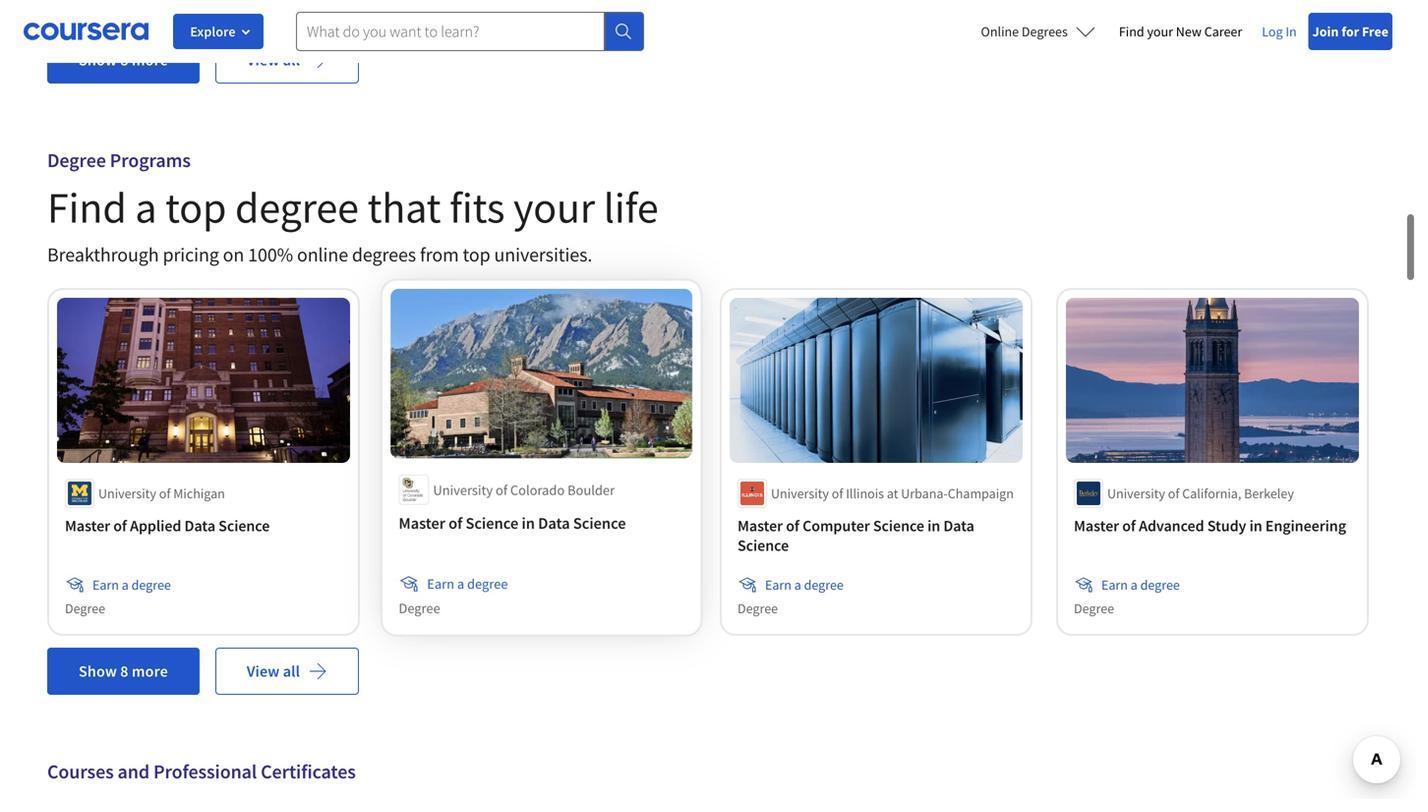 Task type: vqa. For each thing, say whether or not it's contained in the screenshot.
4 button
no



Task type: describe. For each thing, give the bounding box(es) containing it.
courses and professional certificates
[[47, 759, 356, 784]]

advanced
[[1139, 516, 1204, 536]]

professional
[[153, 759, 257, 784]]

science down michigan
[[218, 516, 270, 536]]

view all for 2nd show 8 more button from the top of the page
[[247, 662, 300, 681]]

view all link for 2nd show 8 more button from the top of the page
[[215, 648, 359, 695]]

master of science in data science
[[399, 514, 626, 534]]

on
[[223, 243, 244, 267]]

degree inside 'degree programs find a top degree that fits your life breakthrough pricing on 100% online degrees from top universities.'
[[235, 180, 359, 235]]

1 horizontal spatial top
[[463, 243, 490, 267]]

find your new career
[[1119, 23, 1242, 40]]

programs
[[110, 148, 191, 173]]

university of california, berkeley
[[1107, 485, 1294, 502]]

degree for master of advanced study in engineering
[[1140, 576, 1180, 594]]

master for master of applied data science
[[65, 516, 110, 536]]

earn for advanced
[[1101, 576, 1128, 594]]

master of applied data science
[[65, 516, 270, 536]]

master of applied data science link
[[65, 516, 342, 536]]

join for free link
[[1309, 13, 1392, 50]]

master for master of computer science in data science
[[738, 516, 783, 536]]

courses
[[47, 759, 114, 784]]

8 for 2nd show 8 more button from the bottom
[[120, 50, 129, 70]]

log in
[[1262, 23, 1297, 40]]

100%
[[248, 243, 293, 267]]

find your new career link
[[1111, 14, 1250, 49]]

degree for master of advanced study in engineering
[[1074, 600, 1114, 617]]

show for 2nd show 8 more button from the top of the page
[[79, 662, 117, 681]]

applied
[[130, 516, 181, 536]]

in for master of advanced study in engineering
[[1249, 516, 1262, 536]]

find inside 'degree programs find a top degree that fits your life breakthrough pricing on 100% online degrees from top universities.'
[[47, 180, 127, 235]]

degree programs find a top degree that fits your life breakthrough pricing on 100% online degrees from top universities.
[[47, 148, 658, 267]]

master for master of advanced study in engineering
[[1074, 516, 1119, 536]]

1 horizontal spatial your
[[1147, 23, 1173, 40]]

university of michigan
[[98, 485, 225, 502]]

online
[[297, 243, 348, 267]]

more for 2nd show 8 more button from the bottom
[[132, 50, 168, 70]]

boulder
[[568, 481, 615, 499]]

university for computer
[[771, 485, 829, 502]]

show 8 more for 2nd show 8 more button from the bottom
[[79, 50, 168, 70]]

collection element containing show 8 more
[[35, 0, 1381, 115]]

0 horizontal spatial top
[[165, 180, 227, 235]]

science left "computer"
[[738, 536, 789, 555]]

new
[[1176, 23, 1202, 40]]

study
[[1207, 516, 1246, 536]]

degree for master of computer science in data science
[[804, 576, 844, 594]]

in
[[1286, 23, 1297, 40]]

and
[[118, 759, 150, 784]]

view for 2nd show 8 more button from the top of the page
[[247, 662, 280, 681]]

log in link
[[1250, 20, 1309, 43]]

of for illinois
[[832, 485, 843, 502]]

explore
[[190, 23, 236, 40]]

0 vertical spatial find
[[1119, 23, 1144, 40]]

1 show 8 more button from the top
[[47, 37, 199, 84]]

earn a degree for applied
[[92, 576, 171, 594]]

science down university of colorado boulder
[[466, 514, 518, 534]]

master of computer science in data science
[[738, 516, 974, 555]]

1 all from the top
[[283, 50, 300, 70]]

of for michigan
[[159, 485, 171, 502]]

of for advanced
[[1122, 516, 1136, 536]]

life
[[604, 180, 658, 235]]

log
[[1262, 23, 1283, 40]]



Task type: locate. For each thing, give the bounding box(es) containing it.
3 earn from the left
[[765, 576, 792, 594]]

your
[[1147, 23, 1173, 40], [513, 180, 595, 235]]

0 horizontal spatial data
[[184, 516, 215, 536]]

2 view all link from the top
[[215, 648, 359, 695]]

top
[[165, 180, 227, 235], [463, 243, 490, 267]]

8
[[120, 50, 129, 70], [120, 662, 129, 681]]

2 view all from the top
[[247, 662, 300, 681]]

show
[[79, 50, 117, 70], [79, 662, 117, 681]]

earn for computer
[[765, 576, 792, 594]]

illinois
[[846, 485, 884, 502]]

1 vertical spatial view
[[247, 662, 280, 681]]

a for master of advanced study in engineering
[[1131, 576, 1138, 594]]

university for science
[[433, 481, 493, 499]]

your up universities.
[[513, 180, 595, 235]]

4 earn from the left
[[1101, 576, 1128, 594]]

university of colorado boulder
[[433, 481, 615, 499]]

michigan
[[173, 485, 225, 502]]

university up master of science in data science
[[433, 481, 493, 499]]

science down boulder at the bottom left of page
[[573, 514, 626, 534]]

1 vertical spatial your
[[513, 180, 595, 235]]

What do you want to learn? text field
[[296, 12, 605, 51]]

career
[[1204, 23, 1242, 40]]

university up "computer"
[[771, 485, 829, 502]]

degree inside 'degree programs find a top degree that fits your life breakthrough pricing on 100% online degrees from top universities.'
[[47, 148, 106, 173]]

earn a degree down "computer"
[[765, 576, 844, 594]]

1 earn from the left
[[427, 575, 454, 594]]

universities.
[[494, 243, 592, 267]]

a for master of applied data science
[[122, 576, 129, 594]]

degree for master of applied data science
[[131, 576, 171, 594]]

earn a degree
[[427, 575, 508, 594], [92, 576, 171, 594], [765, 576, 844, 594], [1101, 576, 1180, 594]]

a inside 'degree programs find a top degree that fits your life breakthrough pricing on 100% online degrees from top universities.'
[[135, 180, 157, 235]]

earn a degree down advanced
[[1101, 576, 1180, 594]]

join
[[1312, 23, 1339, 40]]

a
[[135, 180, 157, 235], [457, 575, 464, 594], [122, 576, 129, 594], [794, 576, 801, 594], [1131, 576, 1138, 594]]

pricing
[[163, 243, 219, 267]]

university for advanced
[[1107, 485, 1165, 502]]

1 8 from the top
[[120, 50, 129, 70]]

science
[[466, 514, 518, 534], [573, 514, 626, 534], [218, 516, 270, 536], [873, 516, 924, 536], [738, 536, 789, 555]]

show 8 more for 2nd show 8 more button from the top of the page
[[79, 662, 168, 681]]

a down programs
[[135, 180, 157, 235]]

2 show 8 more from the top
[[79, 662, 168, 681]]

data inside master of computer science in data science
[[943, 516, 974, 536]]

explore button
[[173, 14, 264, 49]]

certificates
[[261, 759, 356, 784]]

at
[[887, 485, 898, 502]]

data down colorado
[[538, 514, 570, 534]]

university up applied
[[98, 485, 156, 502]]

online
[[981, 23, 1019, 40]]

earn
[[427, 575, 454, 594], [92, 576, 119, 594], [765, 576, 792, 594], [1101, 576, 1128, 594]]

0 vertical spatial view all
[[247, 50, 300, 70]]

8 for 2nd show 8 more button from the top of the page
[[120, 662, 129, 681]]

1 horizontal spatial find
[[1119, 23, 1144, 40]]

that
[[367, 180, 441, 235]]

in
[[522, 514, 535, 534], [927, 516, 940, 536], [1249, 516, 1262, 536]]

show 8 more
[[79, 50, 168, 70], [79, 662, 168, 681]]

of for applied
[[113, 516, 127, 536]]

1 horizontal spatial data
[[538, 514, 570, 534]]

view all
[[247, 50, 300, 70], [247, 662, 300, 681]]

1 view from the top
[[247, 50, 280, 70]]

science down at
[[873, 516, 924, 536]]

of up advanced
[[1168, 485, 1179, 502]]

view
[[247, 50, 280, 70], [247, 662, 280, 681]]

urbana-
[[901, 485, 948, 502]]

master of science in data science link
[[399, 514, 684, 534]]

1 show from the top
[[79, 50, 117, 70]]

of left "computer"
[[786, 516, 799, 536]]

fits
[[450, 180, 505, 235]]

2 earn from the left
[[92, 576, 119, 594]]

0 vertical spatial show
[[79, 50, 117, 70]]

degree down applied
[[131, 576, 171, 594]]

view all link for 2nd show 8 more button from the bottom
[[215, 37, 359, 84]]

in inside master of computer science in data science
[[927, 516, 940, 536]]

2 horizontal spatial in
[[1249, 516, 1262, 536]]

university up advanced
[[1107, 485, 1165, 502]]

more
[[132, 50, 168, 70], [132, 662, 168, 681]]

for
[[1342, 23, 1359, 40]]

of up master of applied data science
[[159, 485, 171, 502]]

master
[[399, 514, 445, 534], [65, 516, 110, 536], [738, 516, 783, 536], [1074, 516, 1119, 536]]

1 vertical spatial find
[[47, 180, 127, 235]]

data
[[538, 514, 570, 534], [184, 516, 215, 536], [943, 516, 974, 536]]

in down university of colorado boulder
[[522, 514, 535, 534]]

degree
[[235, 180, 359, 235], [467, 575, 508, 594], [131, 576, 171, 594], [804, 576, 844, 594], [1140, 576, 1180, 594]]

earn for applied
[[92, 576, 119, 594]]

master inside master of computer science in data science
[[738, 516, 783, 536]]

show for 2nd show 8 more button from the bottom
[[79, 50, 117, 70]]

find up "breakthrough"
[[47, 180, 127, 235]]

colorado
[[510, 481, 565, 499]]

master of advanced study in engineering
[[1074, 516, 1346, 536]]

your inside 'degree programs find a top degree that fits your life breakthrough pricing on 100% online degrees from top universities.'
[[513, 180, 595, 235]]

1 earn a degree from the left
[[427, 575, 508, 594]]

0 horizontal spatial in
[[522, 514, 535, 534]]

your left new
[[1147, 23, 1173, 40]]

0 vertical spatial 8
[[120, 50, 129, 70]]

berkeley
[[1244, 485, 1294, 502]]

0 vertical spatial all
[[283, 50, 300, 70]]

degree
[[47, 148, 106, 173], [65, 600, 105, 617], [738, 600, 778, 617], [1074, 600, 1114, 617], [399, 600, 440, 618]]

0 vertical spatial top
[[165, 180, 227, 235]]

of for science
[[449, 514, 462, 534]]

master of computer science in data science link
[[738, 516, 1015, 555]]

earn a degree for advanced
[[1101, 576, 1180, 594]]

earn a degree down applied
[[92, 576, 171, 594]]

1 vertical spatial 8
[[120, 662, 129, 681]]

2 view from the top
[[247, 662, 280, 681]]

collection element containing find a top degree that fits your life
[[35, 115, 1381, 726]]

1 show 8 more from the top
[[79, 50, 168, 70]]

in right study
[[1249, 516, 1262, 536]]

0 vertical spatial show 8 more button
[[47, 37, 199, 84]]

degrees
[[352, 243, 416, 267]]

0 vertical spatial your
[[1147, 23, 1173, 40]]

top up pricing
[[165, 180, 227, 235]]

a down master of computer science in data science
[[794, 576, 801, 594]]

2 show from the top
[[79, 662, 117, 681]]

university of illinois at urbana-champaign
[[771, 485, 1014, 502]]

2 horizontal spatial data
[[943, 516, 974, 536]]

degree for master of science in data science
[[467, 575, 508, 594]]

earn for science
[[427, 575, 454, 594]]

in for master of computer science in data science
[[927, 516, 940, 536]]

1 vertical spatial view all link
[[215, 648, 359, 695]]

1 vertical spatial show 8 more
[[79, 662, 168, 681]]

of left applied
[[113, 516, 127, 536]]

a for master of computer science in data science
[[794, 576, 801, 594]]

degree for master of science in data science
[[399, 600, 440, 618]]

degree up online
[[235, 180, 359, 235]]

university for applied
[[98, 485, 156, 502]]

university
[[433, 481, 493, 499], [98, 485, 156, 502], [771, 485, 829, 502], [1107, 485, 1165, 502]]

1 vertical spatial view all
[[247, 662, 300, 681]]

online degrees
[[981, 23, 1068, 40]]

1 vertical spatial all
[[283, 662, 300, 681]]

collection element
[[35, 0, 1381, 115], [35, 115, 1381, 726]]

degree for master of computer science in data science
[[738, 600, 778, 617]]

1 view all link from the top
[[215, 37, 359, 84]]

2 more from the top
[[132, 662, 168, 681]]

all
[[283, 50, 300, 70], [283, 662, 300, 681]]

degree for master of applied data science
[[65, 600, 105, 617]]

data down michigan
[[184, 516, 215, 536]]

0 horizontal spatial find
[[47, 180, 127, 235]]

earn a degree for computer
[[765, 576, 844, 594]]

data down champaign
[[943, 516, 974, 536]]

earn a degree down master of science in data science
[[427, 575, 508, 594]]

more for 2nd show 8 more button from the top of the page
[[132, 662, 168, 681]]

1 view all from the top
[[247, 50, 300, 70]]

join for free
[[1312, 23, 1389, 40]]

1 vertical spatial show
[[79, 662, 117, 681]]

coursera image
[[24, 16, 148, 47]]

master for master of science in data science
[[399, 514, 445, 534]]

3 earn a degree from the left
[[765, 576, 844, 594]]

2 earn a degree from the left
[[92, 576, 171, 594]]

degrees
[[1022, 23, 1068, 40]]

of
[[496, 481, 507, 499], [159, 485, 171, 502], [832, 485, 843, 502], [1168, 485, 1179, 502], [449, 514, 462, 534], [113, 516, 127, 536], [786, 516, 799, 536], [1122, 516, 1136, 536]]

1 horizontal spatial in
[[927, 516, 940, 536]]

find left new
[[1119, 23, 1144, 40]]

a down master of applied data science
[[122, 576, 129, 594]]

free
[[1362, 23, 1389, 40]]

champaign
[[948, 485, 1014, 502]]

master of advanced study in engineering link
[[1074, 516, 1351, 536]]

of for computer
[[786, 516, 799, 536]]

of inside master of computer science in data science
[[786, 516, 799, 536]]

from
[[420, 243, 459, 267]]

online degrees button
[[965, 10, 1111, 53]]

1 collection element from the top
[[35, 0, 1381, 115]]

of left advanced
[[1122, 516, 1136, 536]]

1 more from the top
[[132, 50, 168, 70]]

of for colorado
[[496, 481, 507, 499]]

degree down master of computer science in data science
[[804, 576, 844, 594]]

of for california,
[[1168, 485, 1179, 502]]

degree down advanced
[[1140, 576, 1180, 594]]

0 vertical spatial view all link
[[215, 37, 359, 84]]

computer
[[803, 516, 870, 536]]

a for master of science in data science
[[457, 575, 464, 594]]

earn a degree for science
[[427, 575, 508, 594]]

view all for 2nd show 8 more button from the bottom
[[247, 50, 300, 70]]

2 show 8 more button from the top
[[47, 648, 199, 695]]

in down urbana-
[[927, 516, 940, 536]]

of up master of science in data science
[[496, 481, 507, 499]]

a down master of advanced study in engineering
[[1131, 576, 1138, 594]]

a down master of science in data science
[[457, 575, 464, 594]]

1 vertical spatial more
[[132, 662, 168, 681]]

0 horizontal spatial your
[[513, 180, 595, 235]]

degree down master of science in data science
[[467, 575, 508, 594]]

breakthrough
[[47, 243, 159, 267]]

show 8 more button
[[47, 37, 199, 84], [47, 648, 199, 695]]

0 vertical spatial more
[[132, 50, 168, 70]]

0 vertical spatial view
[[247, 50, 280, 70]]

2 8 from the top
[[120, 662, 129, 681]]

1 vertical spatial show 8 more button
[[47, 648, 199, 695]]

0 vertical spatial show 8 more
[[79, 50, 168, 70]]

4 earn a degree from the left
[[1101, 576, 1180, 594]]

None search field
[[296, 12, 644, 51]]

view for 2nd show 8 more button from the bottom
[[247, 50, 280, 70]]

2 collection element from the top
[[35, 115, 1381, 726]]

california,
[[1182, 485, 1241, 502]]

1 vertical spatial top
[[463, 243, 490, 267]]

engineering
[[1265, 516, 1346, 536]]

2 all from the top
[[283, 662, 300, 681]]

of down university of colorado boulder
[[449, 514, 462, 534]]

top right from
[[463, 243, 490, 267]]

of left illinois on the bottom of page
[[832, 485, 843, 502]]

view all link
[[215, 37, 359, 84], [215, 648, 359, 695]]

find
[[1119, 23, 1144, 40], [47, 180, 127, 235]]



